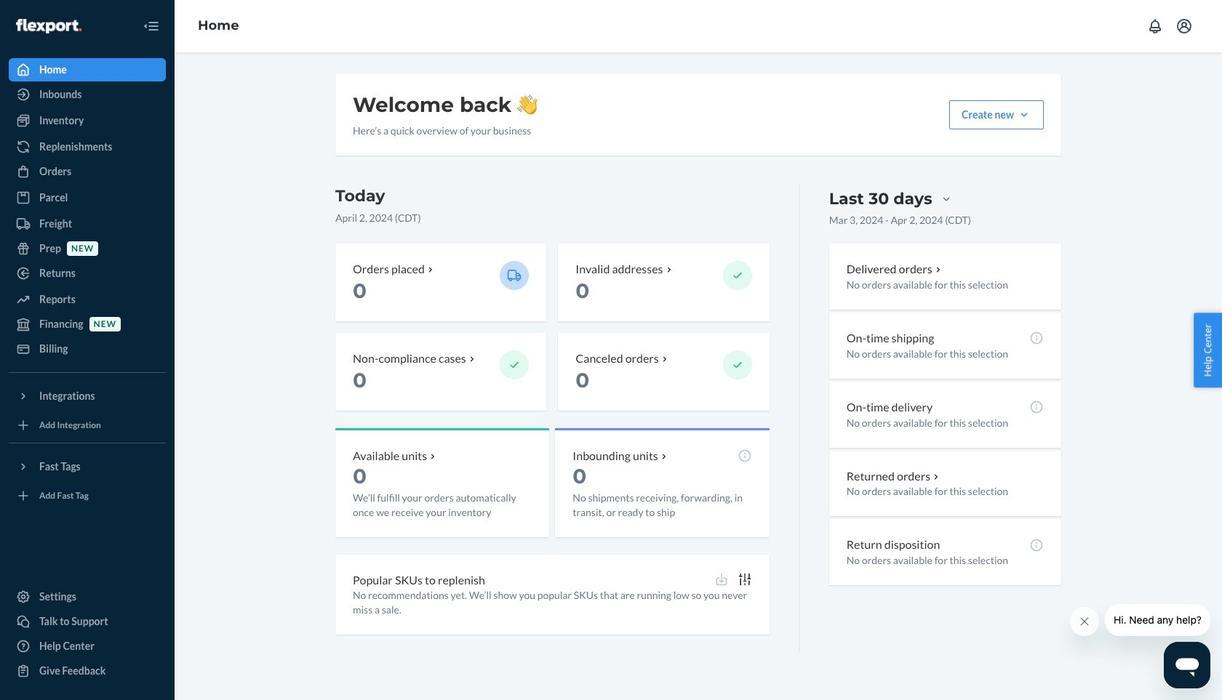 Task type: locate. For each thing, give the bounding box(es) containing it.
hand-wave emoji image
[[518, 95, 538, 115]]

open notifications image
[[1147, 17, 1164, 35]]

open account menu image
[[1176, 17, 1193, 35]]



Task type: vqa. For each thing, say whether or not it's contained in the screenshot.
the Case packs must have product information or a scannable barcode on the outside of the box.
no



Task type: describe. For each thing, give the bounding box(es) containing it.
close navigation image
[[143, 17, 160, 35]]

flexport logo image
[[16, 19, 81, 33]]



